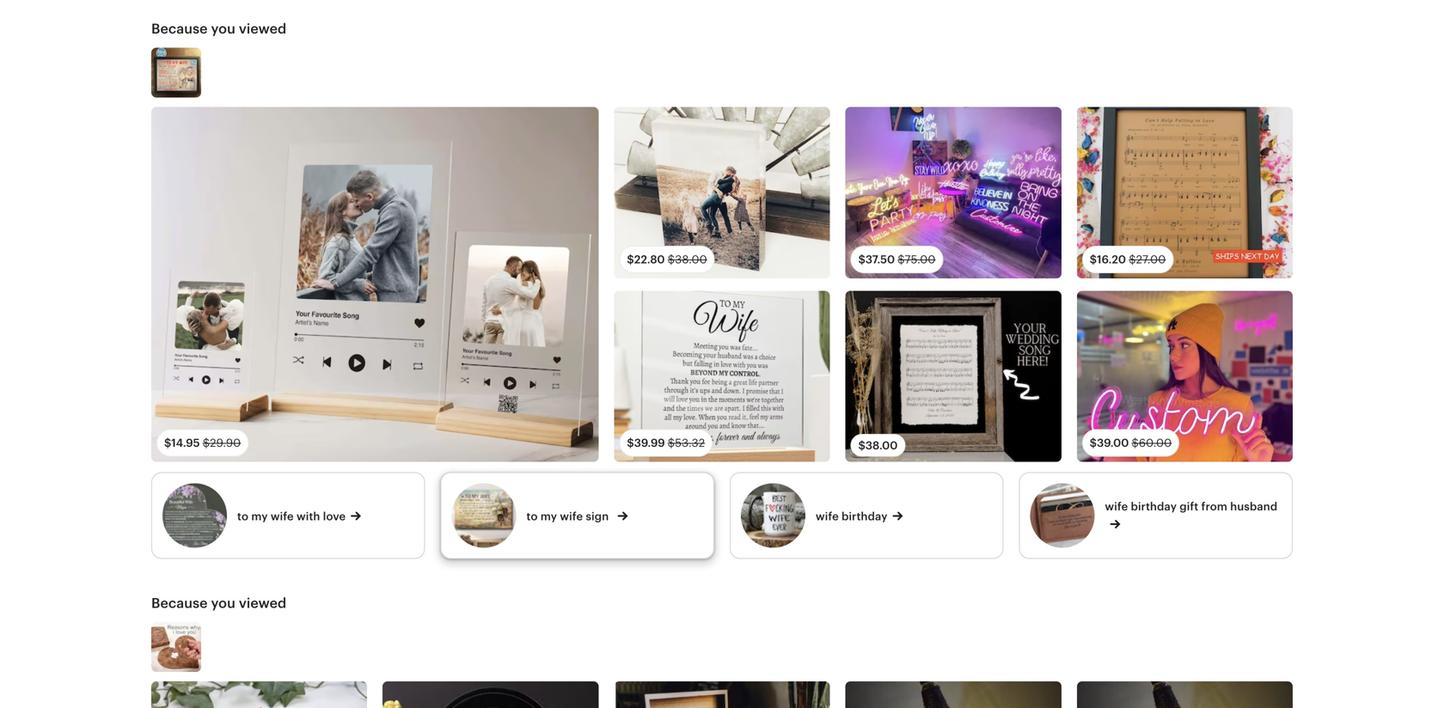 Task type: locate. For each thing, give the bounding box(es) containing it.
to for to my wife with love
[[237, 511, 249, 524]]

1 because you viewed from the top
[[151, 21, 287, 36]]

because you viewed up to my wife | to my wife gift image on the left top of the page
[[151, 21, 287, 36]]

my for to my wife with love
[[251, 511, 268, 524]]

0 horizontal spatial birthday
[[842, 511, 888, 524]]

you for personalized gift, gift for her, anniversary gifts, anniversary gift for her, personalized gifts for her, girlfriend gift, gift for him image
[[211, 596, 236, 611]]

1 you from the top
[[211, 21, 236, 36]]

1 vertical spatial viewed
[[239, 596, 287, 611]]

38.00
[[675, 253, 708, 266], [866, 439, 898, 452]]

birthday
[[1131, 501, 1177, 514], [842, 511, 888, 524]]

0 vertical spatial viewed
[[239, 21, 287, 36]]

2 you from the top
[[211, 596, 236, 611]]

14.95
[[171, 437, 200, 450]]

personalized gift bottle with 16 photos for birthday, anniversary, family, friends, couple , christmas , valentine's day | gift for her image
[[1077, 682, 1293, 709]]

viewed for personalized gift, gift for her, anniversary gifts, anniversary gift for her, personalized gifts for her, girlfriend gift, gift for him image
[[239, 596, 287, 611]]

personalized music plaque with stand | christmas gifts for him | gift for mom& dad | custom picture acrylic song plaque | couple gifts image
[[151, 107, 599, 462]]

wife birthday gift from husband
[[1106, 501, 1278, 514]]

my
[[251, 511, 268, 524], [541, 511, 557, 524]]

anniversary gifts, anniversary gift for her, birthday gifts for her, personalized gifts for her, gift for her, girlfriend gift, gift for him image
[[151, 682, 367, 709]]

$ 38.00
[[859, 439, 898, 452]]

because you viewed
[[151, 21, 287, 36], [151, 596, 287, 611]]

wife
[[1106, 501, 1129, 514], [271, 511, 294, 524], [560, 511, 583, 524], [816, 511, 839, 524]]

$ 39.00 $ 60.00
[[1090, 437, 1172, 450]]

27.00
[[1137, 253, 1167, 266]]

birthday left the gift
[[1131, 501, 1177, 514]]

1 viewed from the top
[[239, 21, 287, 36]]

wife birthday
[[816, 511, 888, 524]]

1 horizontal spatial 38.00
[[866, 439, 898, 452]]

0 horizontal spatial my
[[251, 511, 268, 524]]

1 vertical spatial you
[[211, 596, 236, 611]]

$
[[627, 253, 634, 266], [668, 253, 675, 266], [859, 253, 866, 266], [898, 253, 905, 266], [1090, 253, 1097, 266], [1129, 253, 1137, 266], [164, 437, 171, 450], [203, 437, 210, 450], [627, 437, 634, 450], [668, 437, 675, 450], [1090, 437, 1097, 450], [1132, 437, 1139, 450], [859, 439, 866, 452]]

husband
[[1231, 501, 1278, 514]]

39.99
[[634, 437, 665, 450]]

0 vertical spatial because you viewed
[[151, 21, 287, 36]]

gift for parents christmas - gift for parents anniversary - anniversary gift for parents 30 40 60 50th years - music gift for mom and dad image
[[383, 682, 599, 709]]

custom neon sign | neon sign | unique personalized gifts | wedding signs | name signs  |  outdoor led neon lights | neon signs | wall decor image
[[846, 107, 1062, 279]]

because you viewed up personalized gift, gift for her, anniversary gifts, anniversary gift for her, personalized gifts for her, girlfriend gift, gift for him image
[[151, 596, 287, 611]]

38.00 right 22.80
[[675, 253, 708, 266]]

my left sign
[[541, 511, 557, 524]]

38.00 up wife birthday
[[866, 439, 898, 452]]

37.50
[[866, 253, 895, 266]]

0 horizontal spatial to
[[237, 511, 249, 524]]

29.90
[[210, 437, 241, 450]]

0 vertical spatial because
[[151, 21, 208, 36]]

2 my from the left
[[541, 511, 557, 524]]

2 because you viewed from the top
[[151, 596, 287, 611]]

1 vertical spatial 38.00
[[866, 439, 898, 452]]

53.32
[[675, 437, 705, 450]]

personalized film strip decorative bottle lamp for birthday, anniversary, family, friends, couple | gift for her image
[[846, 682, 1062, 709]]

birthday for wife birthday gift from husband
[[1131, 501, 1177, 514]]

1 my from the left
[[251, 511, 268, 524]]

because you viewed for personalized gift, gift for her, anniversary gifts, anniversary gift for her, personalized gifts for her, girlfriend gift, gift for him image
[[151, 596, 287, 611]]

1 vertical spatial because you viewed
[[151, 596, 287, 611]]

1 because from the top
[[151, 21, 208, 36]]

1 to from the left
[[237, 511, 249, 524]]

16.20
[[1097, 253, 1127, 266]]

because up to my wife | to my wife gift image on the left top of the page
[[151, 21, 208, 36]]

to left with
[[237, 511, 249, 524]]

2 to from the left
[[527, 511, 538, 524]]

sentimental gifts for men, personalized emotional gifts, guy gifts, engraved box set, torch lighter, custom knife, tac pen, image
[[614, 682, 830, 709]]

0 horizontal spatial 38.00
[[675, 253, 708, 266]]

birthday down $ 38.00
[[842, 511, 888, 524]]

my left with
[[251, 511, 268, 524]]

to
[[237, 511, 249, 524], [527, 511, 538, 524]]

to left sign
[[527, 511, 538, 524]]

1 vertical spatial because
[[151, 596, 208, 611]]

$ 22.80 $ 38.00
[[627, 253, 708, 266]]

from
[[1202, 501, 1228, 514]]

2 viewed from the top
[[239, 596, 287, 611]]

viewed
[[239, 21, 287, 36], [239, 596, 287, 611]]

2 because from the top
[[151, 596, 208, 611]]

you
[[211, 21, 236, 36], [211, 596, 236, 611]]

because
[[151, 21, 208, 36], [151, 596, 208, 611]]

1 horizontal spatial my
[[541, 511, 557, 524]]

0 vertical spatial 38.00
[[675, 253, 708, 266]]

$ 39.99 $ 53.32
[[627, 437, 705, 450]]

1 horizontal spatial birthday
[[1131, 501, 1177, 514]]

0 vertical spatial you
[[211, 21, 236, 36]]

1 horizontal spatial to
[[527, 511, 538, 524]]

because up personalized gift, gift for her, anniversary gifts, anniversary gift for her, personalized gifts for her, girlfriend gift, gift for him image
[[151, 596, 208, 611]]



Task type: describe. For each thing, give the bounding box(es) containing it.
with
[[297, 511, 320, 524]]

personalized gift, gift for her, anniversary gifts, anniversary gift for her, personalized gifts for her, girlfriend gift, gift for him image
[[151, 623, 201, 672]]

romantic christmas gift for wife, romantic christmas gift for husband, newlywed gift, newly married, christmas present, christmas present image
[[846, 291, 1062, 462]]

viewed for to my wife | to my wife gift image on the left top of the page
[[239, 21, 287, 36]]

to my wife sign
[[527, 511, 609, 524]]

because for personalized gift, gift for her, anniversary gifts, anniversary gift for her, personalized gifts for her, girlfriend gift, gift for him image
[[151, 596, 208, 611]]

to for to my wife sign
[[527, 511, 538, 524]]

$ 16.20 $ 27.00
[[1090, 253, 1167, 266]]

$ 37.50 $ 75.00
[[859, 253, 936, 266]]

my for to my wife sign
[[541, 511, 557, 524]]

because for to my wife | to my wife gift image on the left top of the page
[[151, 21, 208, 36]]

$ 14.95 $ 29.90
[[164, 437, 241, 450]]

you for to my wife | to my wife gift image on the left top of the page
[[211, 21, 236, 36]]

to my wife | to my wife gift image
[[151, 48, 201, 98]]

love
[[323, 511, 346, 524]]

gift
[[1180, 501, 1199, 514]]

60.00
[[1139, 437, 1172, 450]]

custom neon sign | led neon light sign | aesthetic home & room decor | neon sign bar | handemade neon sign image
[[1077, 291, 1293, 462]]

to my wife sentimental gift, office gift for wife, wife work gift, wife birthday gift, wife on anniversary, surprise wife christmas gift image
[[614, 291, 830, 462]]

22.80
[[634, 253, 665, 266]]

39.00
[[1097, 437, 1130, 450]]

75.00
[[905, 253, 936, 266]]

personalized photo gift | acrylic picture frame | custom  gifts for him | wedding gifts | unique boyfriend gifts | gift for husband image
[[614, 107, 830, 279]]

because you viewed for to my wife | to my wife gift image on the left top of the page
[[151, 21, 287, 36]]

leatherwork anniversary gift sheet music, leather 9th anniversary gift love etched in leather, couple gift sheet music notes, labor day gift image
[[1077, 107, 1293, 279]]

to my wife with love
[[237, 511, 346, 524]]

sign
[[586, 511, 609, 524]]

birthday for wife birthday
[[842, 511, 888, 524]]



Task type: vqa. For each thing, say whether or not it's contained in the screenshot.
the Because you viewed to the top
yes



